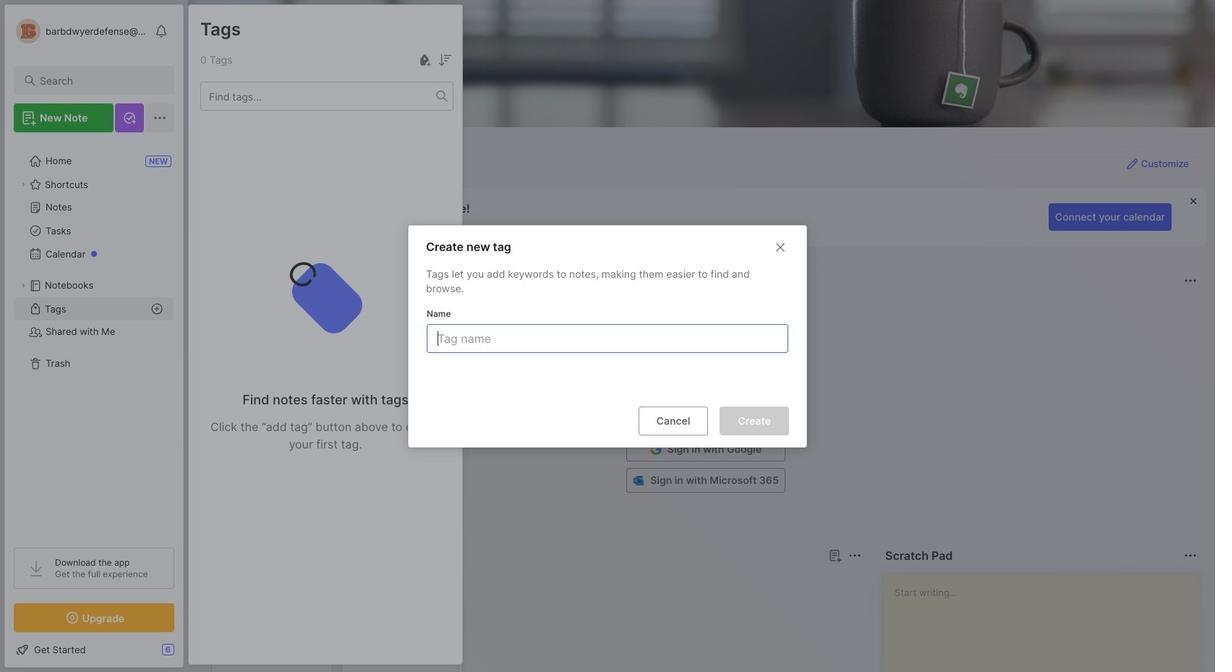Task type: describe. For each thing, give the bounding box(es) containing it.
tree inside main element
[[5, 141, 183, 535]]

Find tags… text field
[[201, 86, 436, 106]]

expand notebooks image
[[19, 281, 27, 290]]

Start writing… text field
[[895, 574, 1199, 672]]



Task type: locate. For each thing, give the bounding box(es) containing it.
tab
[[214, 573, 257, 590]]

none search field inside main element
[[40, 72, 161, 89]]

close image
[[772, 238, 789, 256]]

Tag name text field
[[436, 324, 782, 352]]

tree
[[5, 141, 183, 535]]

row group
[[211, 599, 472, 672]]

create new tag image
[[416, 51, 433, 69]]

None search field
[[40, 72, 161, 89]]

Search text field
[[40, 74, 161, 88]]

main element
[[0, 0, 188, 672]]



Task type: vqa. For each thing, say whether or not it's contained in the screenshot.
rightmost More actions FIELD
no



